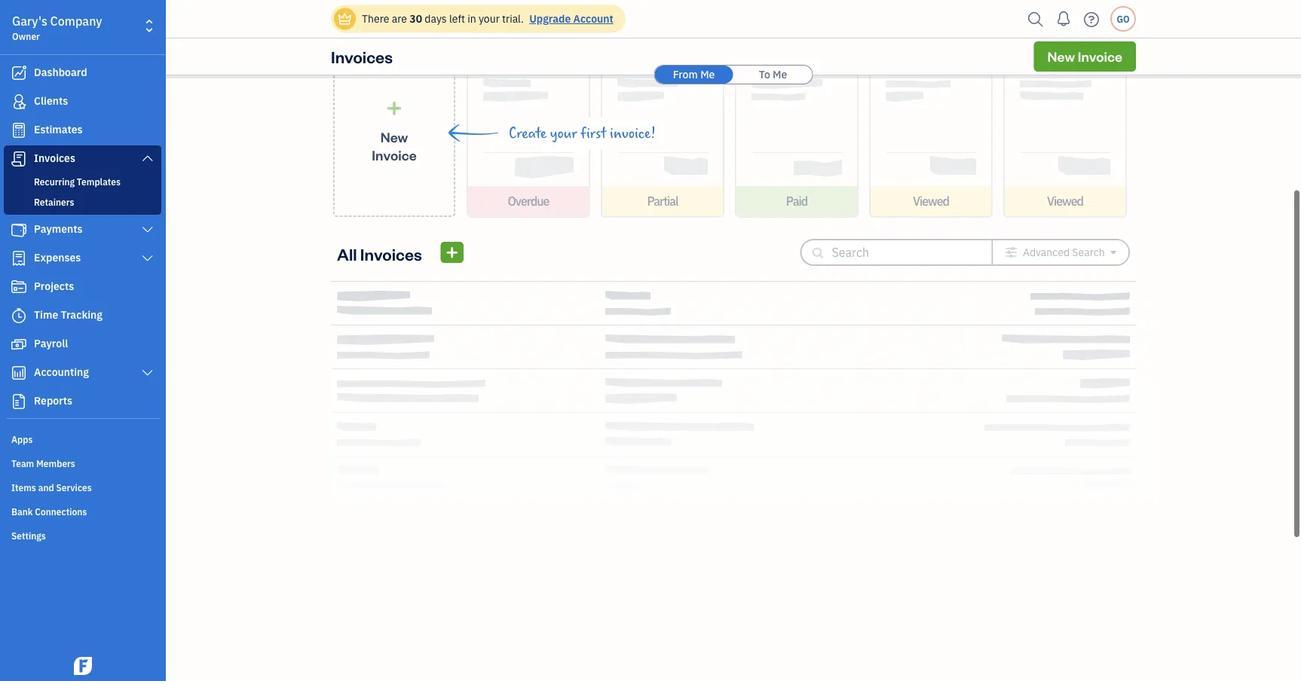 Task type: vqa. For each thing, say whether or not it's contained in the screenshot.
1st chevron large down icon from the bottom
yes



Task type: describe. For each thing, give the bounding box(es) containing it.
expense image
[[10, 251, 28, 266]]

0 horizontal spatial new
[[380, 128, 408, 146]]

everything
[[798, 36, 862, 53]]

main element
[[0, 0, 204, 681]]

items and services link
[[4, 476, 161, 498]]

team members link
[[4, 452, 161, 474]]

bank connections
[[11, 506, 87, 518]]

expenses
[[34, 251, 81, 265]]

in
[[467, 12, 476, 26]]

dashboard link
[[4, 60, 161, 87]]

create
[[509, 125, 547, 142]]

2 viewed from the left
[[1047, 193, 1083, 209]]

0 horizontal spatial new invoice
[[372, 128, 417, 164]]

at
[[808, 54, 821, 71]]

time tracking
[[34, 308, 102, 322]]

from me
[[673, 67, 715, 81]]

project image
[[10, 280, 28, 295]]

30
[[409, 12, 422, 26]]

gary's
[[12, 13, 47, 29]]

estimates
[[34, 122, 83, 136]]

items and services
[[11, 482, 92, 494]]

tracking
[[61, 308, 102, 322]]

overdue
[[508, 193, 549, 209]]

left
[[449, 12, 465, 26]]

projects
[[34, 279, 74, 293]]

estimates link
[[4, 117, 161, 144]]

recently
[[331, 9, 397, 30]]

connections
[[35, 506, 87, 518]]

retainers link
[[7, 193, 158, 211]]

clients
[[34, 94, 68, 108]]

0 vertical spatial new invoice
[[1047, 47, 1122, 65]]

chevron large down image for expenses
[[141, 253, 155, 265]]

recurring templates link
[[7, 173, 158, 191]]

accounting
[[34, 365, 89, 379]]

upgrade account link
[[526, 12, 613, 26]]

chevron large down image for accounting
[[141, 367, 155, 379]]

there are 30 days left in your trial. upgrade account
[[362, 12, 613, 26]]

me for from me
[[700, 67, 715, 81]]

partial
[[647, 193, 678, 209]]

timer image
[[10, 308, 28, 323]]

recently updated
[[331, 9, 466, 30]]

owed
[[775, 54, 804, 71]]

search image
[[1024, 8, 1048, 31]]

see everything you're owed at a glance
[[775, 36, 902, 71]]

reports
[[34, 394, 72, 408]]

settings
[[11, 530, 46, 542]]

invoices inside main element
[[34, 151, 75, 165]]

0 vertical spatial new
[[1047, 47, 1075, 65]]

new invoice link for invoices
[[1034, 41, 1136, 72]]

payments
[[34, 222, 83, 236]]

plus image
[[386, 100, 403, 116]]

freshbooks image
[[71, 657, 95, 675]]

chevron large down image for payments
[[141, 224, 155, 236]]

a
[[824, 54, 832, 71]]

go
[[1117, 13, 1130, 25]]

trial.
[[502, 12, 524, 26]]

you're
[[865, 36, 902, 53]]

members
[[36, 458, 75, 470]]

company
[[50, 13, 102, 29]]

0 vertical spatial invoice
[[1078, 47, 1122, 65]]

payment image
[[10, 222, 28, 237]]

apps
[[11, 433, 33, 445]]

recurring
[[34, 176, 75, 188]]

chevron large down image for invoices
[[141, 152, 155, 164]]

payments link
[[4, 216, 161, 243]]

time
[[34, 308, 58, 322]]



Task type: locate. For each thing, give the bounding box(es) containing it.
team
[[11, 458, 34, 470]]

create your first invoice!
[[509, 125, 656, 142]]

glance
[[835, 54, 874, 71]]

all
[[337, 243, 357, 265]]

invoices right all
[[360, 243, 422, 265]]

0 horizontal spatial invoice
[[372, 146, 417, 164]]

invoice down go to help image
[[1078, 47, 1122, 65]]

chevron large down image up recurring templates link
[[141, 152, 155, 164]]

0 horizontal spatial your
[[479, 12, 500, 26]]

from
[[673, 67, 698, 81]]

new invoice down plus image
[[372, 128, 417, 164]]

1 chevron large down image from the top
[[141, 152, 155, 164]]

team members
[[11, 458, 75, 470]]

new down "notifications" icon in the right of the page
[[1047, 47, 1075, 65]]

new invoice
[[1047, 47, 1122, 65], [372, 128, 417, 164]]

updated
[[401, 9, 466, 30]]

estimate image
[[10, 123, 28, 138]]

dashboard
[[34, 65, 87, 79]]

1 horizontal spatial me
[[773, 67, 787, 81]]

to me link
[[734, 66, 812, 84]]

0 vertical spatial chevron large down image
[[141, 152, 155, 164]]

client image
[[10, 94, 28, 109]]

invoice
[[1078, 47, 1122, 65], [372, 146, 417, 164]]

days
[[425, 12, 447, 26]]

chevron large down image
[[141, 224, 155, 236], [141, 367, 155, 379]]

0 vertical spatial chevron large down image
[[141, 224, 155, 236]]

to
[[759, 67, 770, 81]]

crown image
[[337, 11, 353, 27]]

1 chevron large down image from the top
[[141, 224, 155, 236]]

your
[[479, 12, 500, 26], [550, 125, 577, 142]]

1 vertical spatial your
[[550, 125, 577, 142]]

1 viewed from the left
[[913, 193, 949, 209]]

report image
[[10, 394, 28, 409]]

0 horizontal spatial viewed
[[913, 193, 949, 209]]

bank connections link
[[4, 500, 161, 522]]

account
[[573, 12, 613, 26]]

2 chevron large down image from the top
[[141, 367, 155, 379]]

1 vertical spatial chevron large down image
[[141, 367, 155, 379]]

dashboard image
[[10, 66, 28, 81]]

clients link
[[4, 88, 161, 115]]

to me
[[759, 67, 787, 81]]

settings link
[[4, 524, 161, 547]]

1 me from the left
[[700, 67, 715, 81]]

money image
[[10, 337, 28, 352]]

go button
[[1110, 6, 1136, 32]]

0 horizontal spatial me
[[700, 67, 715, 81]]

upgrade
[[529, 12, 571, 26]]

me right to
[[773, 67, 787, 81]]

2 chevron large down image from the top
[[141, 253, 155, 265]]

2 vertical spatial invoices
[[360, 243, 422, 265]]

1 horizontal spatial new invoice link
[[1034, 41, 1136, 72]]

time tracking link
[[4, 302, 161, 329]]

your left first at the left top of page
[[550, 125, 577, 142]]

invoice image
[[10, 152, 28, 167]]

reports link
[[4, 388, 161, 415]]

invoices link
[[4, 145, 161, 173]]

1 vertical spatial invoices
[[34, 151, 75, 165]]

recurring templates
[[34, 176, 121, 188]]

new down plus image
[[380, 128, 408, 146]]

2 me from the left
[[773, 67, 787, 81]]

gary's company owner
[[12, 13, 102, 42]]

first
[[581, 125, 606, 142]]

me right from
[[700, 67, 715, 81]]

invoice!
[[610, 125, 656, 142]]

your right in
[[479, 12, 500, 26]]

new invoice link for create your first invoice!
[[333, 47, 455, 217]]

viewed
[[913, 193, 949, 209], [1047, 193, 1083, 209]]

Search text field
[[832, 240, 967, 265]]

chevron large down image
[[141, 152, 155, 164], [141, 253, 155, 265]]

new invoice link
[[1034, 41, 1136, 72], [333, 47, 455, 217]]

notifications image
[[1052, 4, 1076, 34]]

payroll
[[34, 337, 68, 351]]

me for to me
[[773, 67, 787, 81]]

templates
[[77, 176, 121, 188]]

me inside to me link
[[773, 67, 787, 81]]

projects link
[[4, 274, 161, 301]]

and
[[38, 482, 54, 494]]

chevron large down image inside invoices link
[[141, 152, 155, 164]]

add invoice image
[[445, 244, 459, 262]]

0 vertical spatial your
[[479, 12, 500, 26]]

1 vertical spatial new
[[380, 128, 408, 146]]

apps link
[[4, 427, 161, 450]]

1 horizontal spatial new
[[1047, 47, 1075, 65]]

1 vertical spatial chevron large down image
[[141, 253, 155, 265]]

paid
[[786, 193, 807, 209]]

chevron large down image down retainers link
[[141, 224, 155, 236]]

invoices
[[331, 46, 393, 67], [34, 151, 75, 165], [360, 243, 422, 265]]

1 vertical spatial invoice
[[372, 146, 417, 164]]

chevron large down image up "projects" link
[[141, 253, 155, 265]]

chart image
[[10, 366, 28, 381]]

all invoices
[[337, 243, 422, 265]]

new
[[1047, 47, 1075, 65], [380, 128, 408, 146]]

1 horizontal spatial invoice
[[1078, 47, 1122, 65]]

1 horizontal spatial new invoice
[[1047, 47, 1122, 65]]

there
[[362, 12, 389, 26]]

bank
[[11, 506, 33, 518]]

see
[[775, 36, 794, 53]]

from me link
[[655, 66, 733, 84]]

me
[[700, 67, 715, 81], [773, 67, 787, 81]]

me inside "from me" link
[[700, 67, 715, 81]]

0 vertical spatial invoices
[[331, 46, 393, 67]]

1 horizontal spatial your
[[550, 125, 577, 142]]

invoices up "recurring" on the top left of the page
[[34, 151, 75, 165]]

new invoice down go to help image
[[1047, 47, 1122, 65]]

payroll link
[[4, 331, 161, 358]]

invoice down plus image
[[372, 146, 417, 164]]

go to help image
[[1079, 8, 1104, 31]]

1 vertical spatial new invoice
[[372, 128, 417, 164]]

items
[[11, 482, 36, 494]]

1 horizontal spatial viewed
[[1047, 193, 1083, 209]]

chevron large down image inside accounting link
[[141, 367, 155, 379]]

accounting link
[[4, 360, 161, 387]]

chevron large down image down payroll link
[[141, 367, 155, 379]]

owner
[[12, 30, 40, 42]]

0 horizontal spatial new invoice link
[[333, 47, 455, 217]]

services
[[56, 482, 92, 494]]

expenses link
[[4, 245, 161, 272]]

invoices down recently
[[331, 46, 393, 67]]

are
[[392, 12, 407, 26]]

retainers
[[34, 196, 74, 208]]



